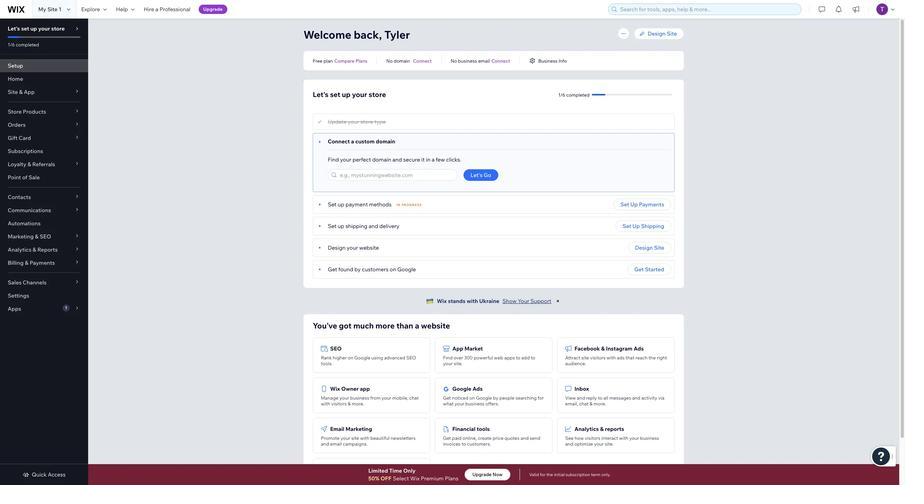 Task type: describe. For each thing, give the bounding box(es) containing it.
off
[[381, 476, 392, 483]]

& for analytics & reports
[[33, 246, 36, 253]]

0 horizontal spatial by
[[355, 266, 361, 273]]

on for seo
[[348, 355, 354, 361]]

by inside get noticed on google by people searching for what your business offers.
[[493, 395, 499, 401]]

0 horizontal spatial website
[[360, 245, 379, 252]]

1 horizontal spatial 1/6 completed
[[559, 92, 590, 98]]

facebook
[[575, 346, 600, 353]]

site inside button
[[655, 245, 665, 252]]

stands
[[448, 298, 466, 305]]

loyalty & referrals button
[[0, 158, 88, 171]]

your right update
[[348, 118, 359, 125]]

plans inside the limited time only 50% off select wix premium plans
[[445, 476, 459, 483]]

1 horizontal spatial ads
[[634, 346, 644, 353]]

business info button
[[529, 57, 567, 64]]

referrals
[[32, 161, 55, 168]]

shipping
[[642, 223, 665, 230]]

design inside design site link
[[648, 30, 666, 37]]

get for get found by customers on google
[[328, 266, 337, 273]]

site inside dropdown button
[[8, 89, 18, 96]]

set up shipping
[[623, 223, 665, 230]]

completed inside sidebar element
[[16, 42, 39, 48]]

seo inside 'popup button'
[[40, 233, 51, 240]]

1 vertical spatial marketing
[[346, 426, 372, 433]]

logo & branding
[[330, 466, 373, 473]]

perfect
[[353, 156, 371, 163]]

set for set up shipping
[[623, 223, 632, 230]]

& for marketing & seo
[[35, 233, 39, 240]]

to inside "view and reply to all messages and activity via email, chat & more."
[[599, 395, 603, 401]]

analytics & reports
[[575, 426, 625, 433]]

welcome
[[304, 28, 352, 41]]

1 horizontal spatial website
[[421, 321, 450, 331]]

0 vertical spatial domain
[[394, 58, 410, 64]]

using
[[372, 355, 383, 361]]

and left delivery
[[369, 223, 378, 230]]

2 horizontal spatial connect
[[492, 58, 510, 64]]

quick access button
[[23, 472, 66, 479]]

activity
[[642, 395, 658, 401]]

your down 'shipping' on the left top
[[347, 245, 358, 252]]

let's set up your store inside sidebar element
[[8, 25, 65, 32]]

settings link
[[0, 289, 88, 303]]

searching
[[516, 395, 537, 401]]

your down analytics & reports
[[595, 442, 604, 447]]

all
[[604, 395, 609, 401]]

to right 'add'
[[531, 355, 536, 361]]

reply
[[587, 395, 597, 401]]

ads
[[617, 355, 625, 361]]

progress
[[402, 203, 422, 207]]

site & app
[[8, 89, 35, 96]]

payments for billing & payments
[[30, 260, 55, 267]]

300
[[465, 355, 473, 361]]

and inside turn your business into a brand with its own stunning logo and style.
[[352, 482, 360, 486]]

term
[[592, 472, 601, 478]]

business inside see how visitors interact with your business and optimize your site.
[[641, 436, 660, 442]]

up up update
[[342, 90, 351, 99]]

explore
[[81, 6, 100, 13]]

mobile,
[[393, 395, 409, 401]]

connect link for no business email connect
[[492, 57, 510, 64]]

gift
[[8, 135, 17, 142]]

email
[[330, 426, 345, 433]]

domain for perfect
[[373, 156, 392, 163]]

select
[[393, 476, 409, 483]]

up left payment at the top of the page
[[338, 201, 345, 208]]

with inside manage your business from your mobile, chat with visitors & more.
[[321, 401, 330, 407]]

0 horizontal spatial connect
[[328, 138, 350, 145]]

and down inbox
[[577, 395, 586, 401]]

audience.
[[566, 361, 587, 367]]

sidebar element
[[0, 19, 88, 486]]

site. for &
[[605, 442, 614, 447]]

google up the "noticed"
[[453, 386, 472, 393]]

orders
[[8, 122, 26, 128]]

send
[[530, 436, 541, 442]]

reports
[[605, 426, 625, 433]]

secure
[[404, 156, 420, 163]]

automations
[[8, 220, 41, 227]]

wix owner app
[[330, 386, 370, 393]]

upgrade button
[[199, 5, 227, 14]]

attract
[[566, 355, 581, 361]]

1/6 completed inside sidebar element
[[8, 42, 39, 48]]

loyalty & referrals
[[8, 161, 55, 168]]

with right the stands
[[467, 298, 478, 305]]

billing & payments button
[[0, 257, 88, 270]]

and inside 'get paid online, create price quotes and send invoices to customers.'
[[521, 436, 529, 442]]

upgrade now
[[473, 472, 503, 478]]

no domain connect
[[387, 58, 432, 64]]

1 vertical spatial store
[[369, 90, 386, 99]]

that
[[626, 355, 635, 361]]

from
[[371, 395, 381, 401]]

with inside promote your site with beautiful newsletters and email campaigns.
[[360, 436, 370, 442]]

help
[[116, 6, 128, 13]]

with inside see how visitors interact with your business and optimize your site.
[[620, 436, 629, 442]]

1 vertical spatial for
[[540, 472, 546, 478]]

chat inside "view and reply to all messages and activity via email, chat & more."
[[580, 401, 589, 407]]

you've got much more than a website
[[313, 321, 450, 331]]

the inside attract site visitors with ads that reach the right audience.
[[649, 355, 656, 361]]

attract site visitors with ads that reach the right audience.
[[566, 355, 668, 367]]

let's go
[[471, 172, 492, 179]]

set inside sidebar element
[[21, 25, 29, 32]]

app market
[[453, 346, 483, 353]]

limited time only 50% off select wix premium plans
[[369, 468, 459, 483]]

2 vertical spatial store
[[361, 118, 374, 125]]

upgrade for upgrade
[[203, 6, 223, 12]]

to inside 'get paid online, create price quotes and send invoices to customers.'
[[462, 442, 466, 447]]

view and reply to all messages and activity via email, chat & more.
[[566, 395, 665, 407]]

& for logo & branding
[[345, 466, 348, 473]]

billing
[[8, 260, 24, 267]]

email inside promote your site with beautiful newsletters and email campaigns.
[[330, 442, 342, 447]]

50%
[[369, 476, 380, 483]]

set for set up payments
[[621, 201, 630, 208]]

shipping
[[346, 223, 368, 230]]

google inside rank higher on google using advanced seo tools.
[[355, 355, 371, 361]]

hire a professional link
[[139, 0, 195, 19]]

tools.
[[321, 361, 333, 367]]

free plan compare plans
[[313, 58, 368, 64]]

card
[[19, 135, 31, 142]]

domain for custom
[[376, 138, 396, 145]]

business inside manage your business from your mobile, chat with visitors & more.
[[350, 395, 370, 401]]

design your website
[[328, 245, 379, 252]]

get started button
[[628, 264, 672, 276]]

sales
[[8, 279, 22, 286]]

more. inside manage your business from your mobile, chat with visitors & more.
[[352, 401, 364, 407]]

email,
[[566, 401, 579, 407]]

with inside turn your business into a brand with its own stunning logo and style.
[[389, 476, 399, 482]]

chat inside manage your business from your mobile, chat with visitors & more.
[[410, 395, 419, 401]]

1 vertical spatial the
[[547, 472, 553, 478]]

analytics & reports button
[[0, 243, 88, 257]]

your right from
[[382, 395, 392, 401]]

no business email connect
[[451, 58, 510, 64]]

customers
[[362, 266, 389, 273]]

to left 'add'
[[516, 355, 521, 361]]

0 horizontal spatial 1
[[59, 6, 61, 13]]

in
[[426, 156, 431, 163]]

few
[[436, 156, 445, 163]]

your inside turn your business into a brand with its own stunning logo and style.
[[332, 476, 342, 482]]

got
[[339, 321, 352, 331]]

optimize
[[575, 442, 594, 447]]

valid
[[530, 472, 539, 478]]

1 horizontal spatial let's
[[313, 90, 329, 99]]

visitors for analytics
[[585, 436, 601, 442]]

let's inside sidebar element
[[8, 25, 20, 32]]

now
[[493, 472, 503, 478]]

campaigns.
[[343, 442, 368, 447]]

gift card button
[[0, 132, 88, 145]]

price
[[493, 436, 504, 442]]

people
[[500, 395, 515, 401]]

& for billing & payments
[[25, 260, 28, 267]]

1 horizontal spatial completed
[[567, 92, 590, 98]]

see how visitors interact with your business and optimize your site.
[[566, 436, 660, 447]]

instagram
[[607, 346, 633, 353]]

your right interact
[[630, 436, 640, 442]]

0 horizontal spatial ads
[[473, 386, 483, 393]]

& for loyalty & referrals
[[28, 161, 31, 168]]

& inside manage your business from your mobile, chat with visitors & more.
[[348, 401, 351, 407]]

1 horizontal spatial connect
[[413, 58, 432, 64]]

& for site & app
[[19, 89, 23, 96]]

0 horizontal spatial plans
[[356, 58, 368, 64]]

gift card
[[8, 135, 31, 142]]

& inside "view and reply to all messages and activity via email, chat & more."
[[590, 401, 593, 407]]

a right in
[[432, 156, 435, 163]]

market
[[465, 346, 483, 353]]

1 vertical spatial 1/6
[[559, 92, 566, 98]]

a left the custom in the left top of the page
[[351, 138, 354, 145]]

up inside sidebar element
[[30, 25, 37, 32]]

a inside turn your business into a brand with its own stunning logo and style.
[[372, 476, 375, 482]]

analytics for analytics & reports
[[575, 426, 599, 433]]

1 horizontal spatial set
[[330, 90, 341, 99]]

my site 1
[[38, 6, 61, 13]]

set up shipping button
[[616, 221, 672, 232]]

set up shipping and delivery
[[328, 223, 400, 230]]

upgrade for upgrade now
[[473, 472, 492, 478]]

settings
[[8, 293, 29, 299]]

& for analytics & reports
[[601, 426, 604, 433]]



Task type: locate. For each thing, give the bounding box(es) containing it.
setup link
[[0, 59, 88, 72]]

0 vertical spatial on
[[390, 266, 396, 273]]

marketing down automations
[[8, 233, 34, 240]]

domain
[[394, 58, 410, 64], [376, 138, 396, 145], [373, 156, 392, 163]]

set left 'shipping' on the left top
[[328, 223, 337, 230]]

1 horizontal spatial upgrade
[[473, 472, 492, 478]]

1 horizontal spatial the
[[649, 355, 656, 361]]

of
[[22, 174, 27, 181]]

&
[[19, 89, 23, 96], [28, 161, 31, 168], [35, 233, 39, 240], [33, 246, 36, 253], [25, 260, 28, 267], [602, 346, 605, 353], [348, 401, 351, 407], [590, 401, 593, 407], [601, 426, 604, 433], [345, 466, 348, 473]]

0 vertical spatial analytics
[[8, 246, 31, 253]]

up left shipping
[[633, 223, 640, 230]]

0 horizontal spatial let's
[[8, 25, 20, 32]]

connect link for no domain connect
[[413, 57, 432, 64]]

and left how
[[566, 442, 574, 447]]

products
[[23, 108, 46, 115]]

site. inside find over 300 powerful web apps to add to your site.
[[454, 361, 463, 367]]

1 vertical spatial let's set up your store
[[313, 90, 386, 99]]

analytics up how
[[575, 426, 599, 433]]

website right than
[[421, 321, 450, 331]]

0 horizontal spatial the
[[547, 472, 553, 478]]

0 vertical spatial wix
[[437, 298, 447, 305]]

0 vertical spatial marketing
[[8, 233, 34, 240]]

1 vertical spatial completed
[[567, 92, 590, 98]]

& inside dropdown button
[[19, 89, 23, 96]]

ukraine
[[480, 298, 500, 305]]

0 vertical spatial the
[[649, 355, 656, 361]]

with left beautiful
[[360, 436, 370, 442]]

chat right mobile,
[[410, 395, 419, 401]]

0 vertical spatial by
[[355, 266, 361, 273]]

google down google ads
[[476, 395, 492, 401]]

1 horizontal spatial find
[[443, 355, 453, 361]]

1 vertical spatial let's
[[313, 90, 329, 99]]

seo up higher
[[330, 346, 342, 353]]

1/6 down info
[[559, 92, 566, 98]]

logo
[[330, 466, 344, 473]]

& up analytics & reports
[[35, 233, 39, 240]]

1 vertical spatial set
[[330, 90, 341, 99]]

2 vertical spatial visitors
[[585, 436, 601, 442]]

with down time
[[389, 476, 399, 482]]

a
[[156, 6, 158, 13], [351, 138, 354, 145], [432, 156, 435, 163], [415, 321, 420, 331], [372, 476, 375, 482]]

1 horizontal spatial no
[[451, 58, 457, 64]]

site. left 300
[[454, 361, 463, 367]]

quick access
[[32, 472, 66, 479]]

the left right
[[649, 355, 656, 361]]

visitors inside manage your business from your mobile, chat with visitors & more.
[[331, 401, 347, 407]]

facebook & instagram ads
[[575, 346, 644, 353]]

1 horizontal spatial site
[[582, 355, 590, 361]]

1 horizontal spatial 1
[[65, 306, 67, 311]]

quotes
[[505, 436, 520, 442]]

subscription
[[566, 472, 591, 478]]

update your store type
[[328, 118, 386, 125]]

manage your business from your mobile, chat with visitors & more.
[[321, 395, 419, 407]]

your down logo
[[332, 476, 342, 482]]

app up over
[[453, 346, 464, 353]]

1 no from the left
[[387, 58, 393, 64]]

promote your site with beautiful newsletters and email campaigns.
[[321, 436, 416, 447]]

more. inside "view and reply to all messages and activity via email, chat & more."
[[594, 401, 607, 407]]

and inside see how visitors interact with your business and optimize your site.
[[566, 442, 574, 447]]

by left the people
[[493, 395, 499, 401]]

on inside get noticed on google by people searching for what your business offers.
[[470, 395, 475, 401]]

0 horizontal spatial no
[[387, 58, 393, 64]]

0 vertical spatial website
[[360, 245, 379, 252]]

find
[[328, 156, 339, 163], [443, 355, 453, 361]]

your up update your store type
[[352, 90, 367, 99]]

& up interact
[[601, 426, 604, 433]]

into
[[363, 476, 371, 482]]

apps
[[8, 306, 21, 313]]

professional
[[160, 6, 191, 13]]

1 vertical spatial upgrade
[[473, 472, 492, 478]]

1/6 inside sidebar element
[[8, 42, 15, 48]]

0 vertical spatial payments
[[639, 201, 665, 208]]

visitors inside see how visitors interact with your business and optimize your site.
[[585, 436, 601, 442]]

1 horizontal spatial payments
[[639, 201, 665, 208]]

0 vertical spatial up
[[631, 201, 638, 208]]

google right the customers
[[398, 266, 416, 273]]

set for set up payment methods
[[328, 201, 337, 208]]

apps
[[505, 355, 515, 361]]

1 vertical spatial email
[[330, 442, 342, 447]]

1 horizontal spatial chat
[[580, 401, 589, 407]]

1 vertical spatial ads
[[473, 386, 483, 393]]

Search for tools, apps, help & more... field
[[618, 4, 799, 15]]

let's inside button
[[471, 172, 483, 179]]

design inside design site button
[[636, 245, 653, 252]]

app down home "link"
[[24, 89, 35, 96]]

1 horizontal spatial email
[[479, 58, 490, 64]]

site. for market
[[454, 361, 463, 367]]

domain down tyler
[[394, 58, 410, 64]]

1/6 completed down info
[[559, 92, 590, 98]]

2 vertical spatial on
[[470, 395, 475, 401]]

point of sale link
[[0, 171, 88, 184]]

0 horizontal spatial chat
[[410, 395, 419, 401]]

0 vertical spatial seo
[[40, 233, 51, 240]]

& down 'owner'
[[348, 401, 351, 407]]

let's set up your store
[[8, 25, 65, 32], [313, 90, 386, 99]]

0 horizontal spatial find
[[328, 156, 339, 163]]

payments down analytics & reports popup button at the bottom of the page
[[30, 260, 55, 267]]

your left perfect
[[340, 156, 352, 163]]

2 more. from the left
[[594, 401, 607, 407]]

2 vertical spatial let's
[[471, 172, 483, 179]]

site. inside see how visitors interact with your business and optimize your site.
[[605, 442, 614, 447]]

on
[[390, 266, 396, 273], [348, 355, 354, 361], [470, 395, 475, 401]]

marketing up promote your site with beautiful newsletters and email campaigns.
[[346, 426, 372, 433]]

up for shipping
[[633, 223, 640, 230]]

1 vertical spatial wix
[[330, 386, 340, 393]]

1 connect link from the left
[[413, 57, 432, 64]]

domain right perfect
[[373, 156, 392, 163]]

business info
[[539, 58, 567, 64]]

0 horizontal spatial set
[[21, 25, 29, 32]]

with down reports
[[620, 436, 629, 442]]

chat right email, on the bottom of page
[[580, 401, 589, 407]]

get noticed on google by people searching for what your business offers.
[[443, 395, 544, 407]]

2 horizontal spatial seo
[[407, 355, 416, 361]]

& right logo
[[345, 466, 348, 473]]

to left all at the right bottom of the page
[[599, 395, 603, 401]]

1 vertical spatial 1
[[65, 306, 67, 311]]

you've
[[313, 321, 337, 331]]

store inside sidebar element
[[51, 25, 65, 32]]

its
[[400, 476, 405, 482]]

site inside attract site visitors with ads that reach the right audience.
[[582, 355, 590, 361]]

your inside sidebar element
[[38, 25, 50, 32]]

google inside get noticed on google by people searching for what your business offers.
[[476, 395, 492, 401]]

find left perfect
[[328, 156, 339, 163]]

your
[[38, 25, 50, 32], [352, 90, 367, 99], [348, 118, 359, 125], [340, 156, 352, 163], [347, 245, 358, 252], [443, 361, 453, 367], [340, 395, 349, 401], [382, 395, 392, 401], [455, 401, 465, 407], [341, 436, 351, 442], [630, 436, 640, 442], [595, 442, 604, 447], [332, 476, 342, 482]]

ads up reach
[[634, 346, 644, 353]]

your down 'owner'
[[340, 395, 349, 401]]

plans right premium
[[445, 476, 459, 483]]

2 vertical spatial wix
[[411, 476, 420, 483]]

info
[[559, 58, 567, 64]]

0 horizontal spatial let's set up your store
[[8, 25, 65, 32]]

communications
[[8, 207, 51, 214]]

get for get noticed on google by people searching for what your business offers.
[[443, 395, 451, 401]]

wix for wix stands with ukraine show your support
[[437, 298, 447, 305]]

0 horizontal spatial upgrade
[[203, 6, 223, 12]]

marketing
[[8, 233, 34, 240], [346, 426, 372, 433]]

for inside get noticed on google by people searching for what your business offers.
[[538, 395, 544, 401]]

your
[[518, 298, 530, 305]]

show your support button
[[503, 298, 552, 305]]

inbox
[[575, 386, 590, 393]]

up up setup link
[[30, 25, 37, 32]]

turn
[[321, 476, 331, 482]]

0 horizontal spatial site.
[[454, 361, 463, 367]]

0 horizontal spatial 1/6 completed
[[8, 42, 39, 48]]

home link
[[0, 72, 88, 86]]

welcome back, tyler
[[304, 28, 410, 41]]

your right what
[[455, 401, 465, 407]]

store down the my site 1
[[51, 25, 65, 32]]

find inside find over 300 powerful web apps to add to your site.
[[443, 355, 453, 361]]

1 horizontal spatial wix
[[411, 476, 420, 483]]

& left reports
[[33, 246, 36, 253]]

payments up shipping
[[639, 201, 665, 208]]

get inside get started button
[[635, 266, 644, 273]]

analytics for analytics & reports
[[8, 246, 31, 253]]

site down email marketing
[[352, 436, 359, 442]]

find over 300 powerful web apps to add to your site.
[[443, 355, 536, 367]]

store
[[8, 108, 22, 115]]

1 vertical spatial website
[[421, 321, 450, 331]]

free
[[313, 58, 323, 64]]

& inside 'popup button'
[[35, 233, 39, 240]]

on right higher
[[348, 355, 354, 361]]

for right searching
[[538, 395, 544, 401]]

& inside "popup button"
[[28, 161, 31, 168]]

on right the customers
[[390, 266, 396, 273]]

get left the paid
[[443, 436, 451, 442]]

0 vertical spatial 1/6
[[8, 42, 15, 48]]

let's up setup
[[8, 25, 20, 32]]

offers.
[[486, 401, 500, 407]]

1 inside sidebar element
[[65, 306, 67, 311]]

up left 'shipping' on the left top
[[338, 223, 345, 230]]

the left initial
[[547, 472, 553, 478]]

more. left messages
[[594, 401, 607, 407]]

0 vertical spatial for
[[538, 395, 544, 401]]

chat
[[410, 395, 419, 401], [580, 401, 589, 407]]

0 vertical spatial design site
[[648, 30, 678, 37]]

set up update
[[330, 90, 341, 99]]

with down facebook & instagram ads at the right bottom of the page
[[607, 355, 616, 361]]

google
[[398, 266, 416, 273], [355, 355, 371, 361], [453, 386, 472, 393], [476, 395, 492, 401]]

set
[[21, 25, 29, 32], [330, 90, 341, 99]]

website up 'get found by customers on google'
[[360, 245, 379, 252]]

and right logo
[[352, 482, 360, 486]]

0 horizontal spatial seo
[[40, 233, 51, 240]]

sales channels button
[[0, 276, 88, 289]]

more.
[[352, 401, 364, 407], [594, 401, 607, 407]]

1 vertical spatial up
[[633, 223, 640, 230]]

get inside 'get paid online, create price quotes and send invoices to customers.'
[[443, 436, 451, 442]]

store products
[[8, 108, 46, 115]]

up for payments
[[631, 201, 638, 208]]

site inside promote your site with beautiful newsletters and email campaigns.
[[352, 436, 359, 442]]

paid
[[452, 436, 462, 442]]

with inside attract site visitors with ads that reach the right audience.
[[607, 355, 616, 361]]

0 horizontal spatial more.
[[352, 401, 364, 407]]

1 horizontal spatial plans
[[445, 476, 459, 483]]

0 horizontal spatial on
[[348, 355, 354, 361]]

promote
[[321, 436, 340, 442]]

marketing & seo
[[8, 233, 51, 240]]

0 horizontal spatial email
[[330, 442, 342, 447]]

higher
[[333, 355, 347, 361]]

1 right my
[[59, 6, 61, 13]]

get
[[328, 266, 337, 273], [635, 266, 644, 273], [443, 395, 451, 401], [443, 436, 451, 442]]

0 horizontal spatial connect link
[[413, 57, 432, 64]]

1 horizontal spatial seo
[[330, 346, 342, 353]]

2 no from the left
[[451, 58, 457, 64]]

ads up get noticed on google by people searching for what your business offers.
[[473, 386, 483, 393]]

0 vertical spatial set
[[21, 25, 29, 32]]

upgrade inside button
[[473, 472, 492, 478]]

wix up manage
[[330, 386, 340, 393]]

payments inside popup button
[[30, 260, 55, 267]]

0 vertical spatial 1/6 completed
[[8, 42, 39, 48]]

2 horizontal spatial let's
[[471, 172, 483, 179]]

tools
[[477, 426, 490, 433]]

store left type
[[361, 118, 374, 125]]

payments for set up payments
[[639, 201, 665, 208]]

find for find over 300 powerful web apps to add to your site.
[[443, 355, 453, 361]]

visitors inside attract site visitors with ads that reach the right audience.
[[591, 355, 606, 361]]

set left payment at the top of the page
[[328, 201, 337, 208]]

0 horizontal spatial payments
[[30, 260, 55, 267]]

0 horizontal spatial 1/6
[[8, 42, 15, 48]]

create
[[478, 436, 492, 442]]

0 vertical spatial upgrade
[[203, 6, 223, 12]]

business inside get noticed on google by people searching for what your business offers.
[[466, 401, 485, 407]]

in progress
[[397, 203, 422, 207]]

1 vertical spatial 1/6 completed
[[559, 92, 590, 98]]

0 vertical spatial ads
[[634, 346, 644, 353]]

design site link
[[634, 28, 685, 39]]

design site
[[648, 30, 678, 37], [636, 245, 665, 252]]

0 vertical spatial site.
[[454, 361, 463, 367]]

1 horizontal spatial by
[[493, 395, 499, 401]]

0 vertical spatial find
[[328, 156, 339, 163]]

than
[[397, 321, 414, 331]]

get left the "noticed"
[[443, 395, 451, 401]]

wix down only
[[411, 476, 420, 483]]

back,
[[354, 28, 382, 41]]

business
[[458, 58, 477, 64], [350, 395, 370, 401], [466, 401, 485, 407], [641, 436, 660, 442], [343, 476, 362, 482]]

1 horizontal spatial app
[[453, 346, 464, 353]]

no for no domain connect
[[387, 58, 393, 64]]

1 horizontal spatial connect link
[[492, 57, 510, 64]]

reports
[[37, 246, 58, 253]]

wix inside the limited time only 50% off select wix premium plans
[[411, 476, 420, 483]]

more. down app
[[352, 401, 364, 407]]

a right the hire
[[156, 6, 158, 13]]

seo inside rank higher on google using advanced seo tools.
[[407, 355, 416, 361]]

and left campaigns.
[[321, 442, 329, 447]]

site down facebook
[[582, 355, 590, 361]]

0 vertical spatial site
[[582, 355, 590, 361]]

on inside rank higher on google using advanced seo tools.
[[348, 355, 354, 361]]

1 horizontal spatial marketing
[[346, 426, 372, 433]]

0 vertical spatial visitors
[[591, 355, 606, 361]]

see
[[566, 436, 574, 442]]

your inside promote your site with beautiful newsletters and email campaigns.
[[341, 436, 351, 442]]

and left secure
[[393, 156, 402, 163]]

& for facebook & instagram ads
[[602, 346, 605, 353]]

no
[[387, 58, 393, 64], [451, 58, 457, 64]]

and left send
[[521, 436, 529, 442]]

a right than
[[415, 321, 420, 331]]

marketing inside 'popup button'
[[8, 233, 34, 240]]

1 vertical spatial on
[[348, 355, 354, 361]]

more
[[376, 321, 395, 331]]

your down my
[[38, 25, 50, 32]]

initial
[[554, 472, 565, 478]]

app inside dropdown button
[[24, 89, 35, 96]]

own
[[406, 476, 415, 482]]

the
[[649, 355, 656, 361], [547, 472, 553, 478]]

to
[[516, 355, 521, 361], [531, 355, 536, 361], [599, 395, 603, 401], [462, 442, 466, 447]]

up
[[631, 201, 638, 208], [633, 223, 640, 230]]

on down google ads
[[470, 395, 475, 401]]

1 vertical spatial plans
[[445, 476, 459, 483]]

website
[[360, 245, 379, 252], [421, 321, 450, 331]]

with up the promote
[[321, 401, 330, 407]]

0 horizontal spatial analytics
[[8, 246, 31, 253]]

1 horizontal spatial let's set up your store
[[313, 90, 386, 99]]

upgrade inside button
[[203, 6, 223, 12]]

upgrade right professional
[[203, 6, 223, 12]]

for right valid
[[540, 472, 546, 478]]

support
[[531, 298, 552, 305]]

on for google ads
[[470, 395, 475, 401]]

domain up find your perfect domain and secure it in a few clicks. at the top
[[376, 138, 396, 145]]

analytics inside popup button
[[8, 246, 31, 253]]

1 vertical spatial app
[[453, 346, 464, 353]]

1 more. from the left
[[352, 401, 364, 407]]

visitors down facebook
[[591, 355, 606, 361]]

1 vertical spatial seo
[[330, 346, 342, 353]]

and left activity
[[633, 395, 641, 401]]

business inside turn your business into a brand with its own stunning logo and style.
[[343, 476, 362, 482]]

set for set up shipping and delivery
[[328, 223, 337, 230]]

get left started
[[635, 266, 644, 273]]

wix left the stands
[[437, 298, 447, 305]]

e.g., mystunningwebsite.com field
[[338, 170, 455, 181]]

no for no business email connect
[[451, 58, 457, 64]]

payments inside button
[[639, 201, 665, 208]]

let's up update
[[313, 90, 329, 99]]

your inside get noticed on google by people searching for what your business offers.
[[455, 401, 465, 407]]

premium
[[421, 476, 444, 483]]

completed up setup
[[16, 42, 39, 48]]

0 vertical spatial email
[[479, 58, 490, 64]]

1 horizontal spatial 1/6
[[559, 92, 566, 98]]

plans right compare
[[356, 58, 368, 64]]

0 vertical spatial let's set up your store
[[8, 25, 65, 32]]

1/6 up setup
[[8, 42, 15, 48]]

get for get started
[[635, 266, 644, 273]]

access
[[48, 472, 66, 479]]

get for get paid online, create price quotes and send invoices to customers.
[[443, 436, 451, 442]]

0 vertical spatial plans
[[356, 58, 368, 64]]

& right billing
[[25, 260, 28, 267]]

google ads
[[453, 386, 483, 393]]

find for find your perfect domain and secure it in a few clicks.
[[328, 156, 339, 163]]

0 horizontal spatial app
[[24, 89, 35, 96]]

by right found
[[355, 266, 361, 273]]

communications button
[[0, 204, 88, 217]]

by
[[355, 266, 361, 273], [493, 395, 499, 401]]

subscriptions
[[8, 148, 43, 155]]

design site inside button
[[636, 245, 665, 252]]

plan
[[324, 58, 333, 64]]

visitors for facebook
[[591, 355, 606, 361]]

1 vertical spatial analytics
[[575, 426, 599, 433]]

your inside find over 300 powerful web apps to add to your site.
[[443, 361, 453, 367]]

1 vertical spatial design site
[[636, 245, 665, 252]]

wix for wix owner app
[[330, 386, 340, 393]]

get inside get noticed on google by people searching for what your business offers.
[[443, 395, 451, 401]]

set up setup
[[21, 25, 29, 32]]

& right loyalty
[[28, 161, 31, 168]]

up up set up shipping
[[631, 201, 638, 208]]

online,
[[463, 436, 477, 442]]

store up type
[[369, 90, 386, 99]]

up
[[30, 25, 37, 32], [342, 90, 351, 99], [338, 201, 345, 208], [338, 223, 345, 230]]

hire a professional
[[144, 6, 191, 13]]

2 vertical spatial domain
[[373, 156, 392, 163]]

reach
[[636, 355, 648, 361]]

and inside promote your site with beautiful newsletters and email campaigns.
[[321, 442, 329, 447]]

2 connect link from the left
[[492, 57, 510, 64]]

1
[[59, 6, 61, 13], [65, 306, 67, 311]]

wix
[[437, 298, 447, 305], [330, 386, 340, 393], [411, 476, 420, 483]]



Task type: vqa. For each thing, say whether or not it's contained in the screenshot.


